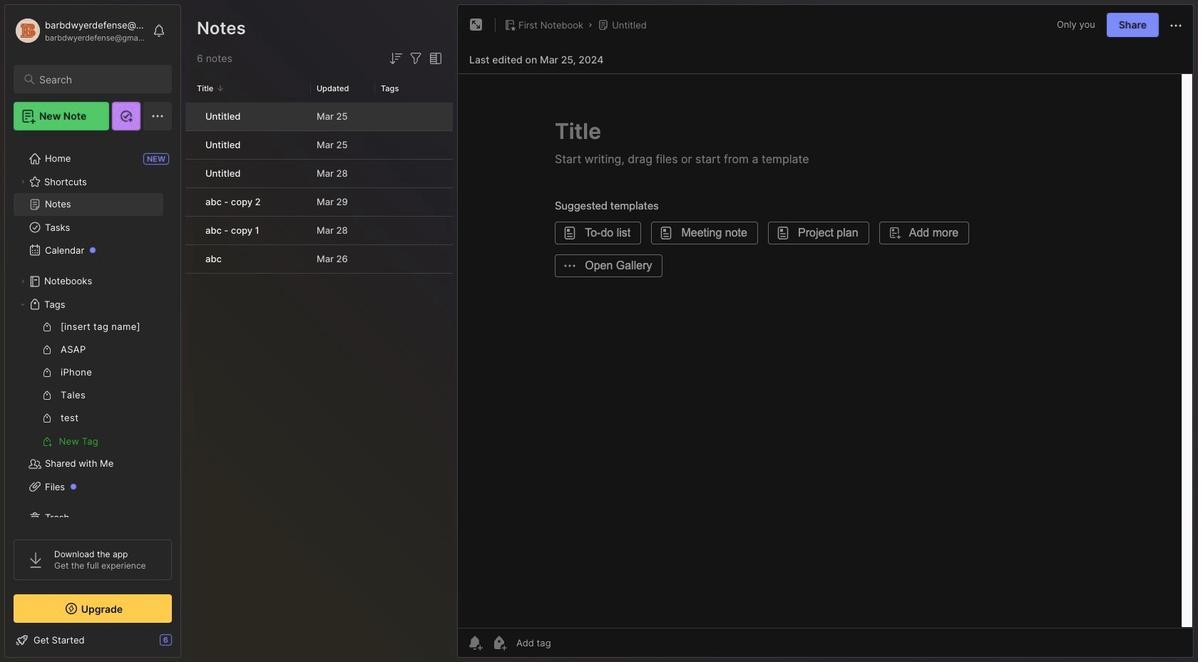 Task type: locate. For each thing, give the bounding box(es) containing it.
Help and Learning task checklist field
[[5, 629, 181, 652]]

note window element
[[457, 4, 1194, 662]]

expand tags image
[[19, 300, 27, 309]]

row group
[[186, 103, 453, 275]]

View options field
[[425, 50, 445, 67]]

Add tag field
[[515, 637, 623, 650]]

add a reminder image
[[467, 635, 484, 652]]

None search field
[[39, 71, 159, 88]]

tree inside main element
[[5, 139, 181, 539]]

tree
[[5, 139, 181, 539]]

click to collapse image
[[180, 636, 191, 654]]

Note Editor text field
[[458, 73, 1194, 629]]

expand note image
[[468, 16, 485, 34]]

More actions field
[[1168, 16, 1185, 34]]

none search field inside main element
[[39, 71, 159, 88]]

add tag image
[[491, 635, 508, 652]]

cell
[[186, 103, 197, 131], [186, 131, 197, 159], [186, 160, 197, 188], [186, 188, 197, 216], [186, 217, 197, 245], [186, 245, 197, 273]]

group
[[14, 316, 163, 453]]

5 cell from the top
[[186, 217, 197, 245]]

Sort options field
[[387, 50, 405, 67]]

3 cell from the top
[[186, 160, 197, 188]]



Task type: vqa. For each thing, say whether or not it's contained in the screenshot.
Task Icon
no



Task type: describe. For each thing, give the bounding box(es) containing it.
expand notebooks image
[[19, 278, 27, 286]]

group inside main element
[[14, 316, 163, 453]]

add filters image
[[407, 50, 425, 67]]

more actions image
[[1168, 17, 1185, 34]]

2 cell from the top
[[186, 131, 197, 159]]

4 cell from the top
[[186, 188, 197, 216]]

main element
[[0, 0, 186, 663]]

Add filters field
[[407, 50, 425, 67]]

Account field
[[14, 16, 146, 45]]

Search text field
[[39, 73, 159, 86]]

1 cell from the top
[[186, 103, 197, 131]]

6 cell from the top
[[186, 245, 197, 273]]



